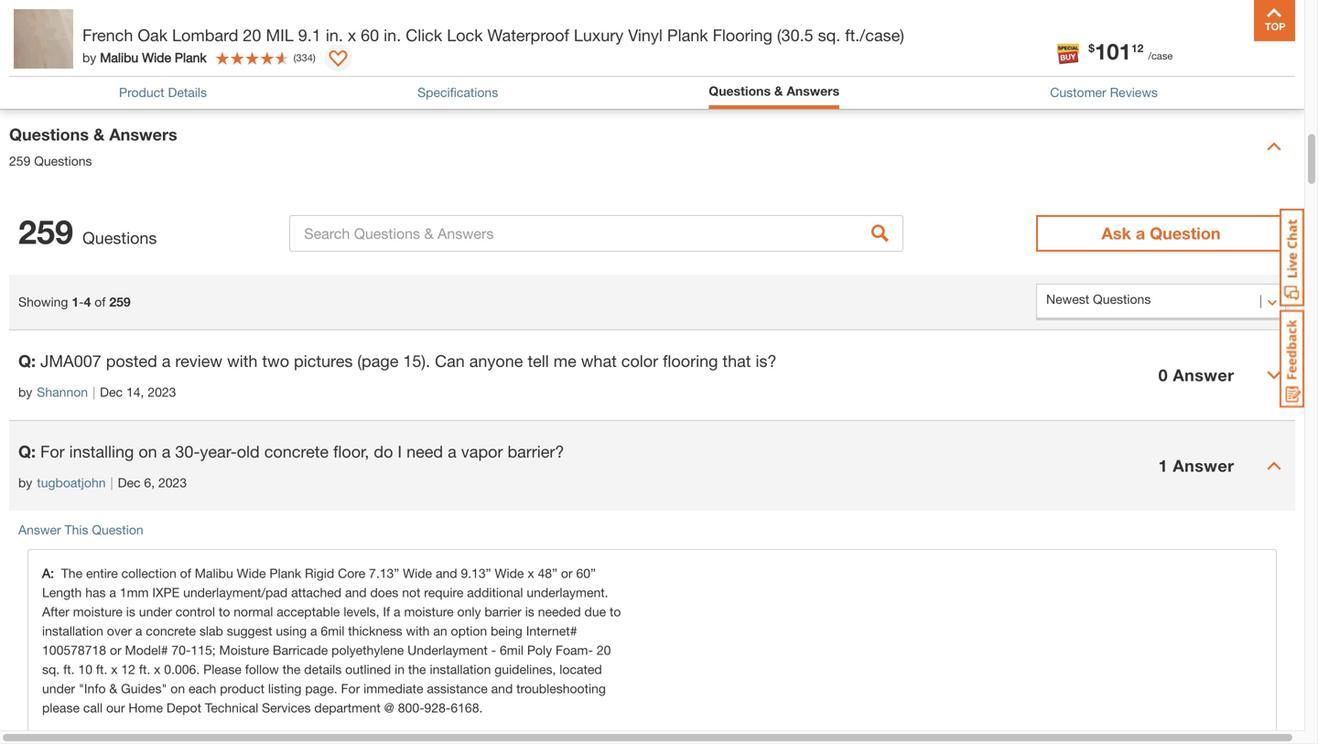 Task type: describe. For each thing, give the bounding box(es) containing it.
dec for posted
[[100, 385, 123, 400]]

guides"
[[121, 681, 167, 696]]

$ 101 12
[[1089, 38, 1144, 64]]

ask a question
[[1102, 223, 1221, 243]]

70-
[[172, 643, 191, 658]]

details
[[304, 662, 342, 677]]

click
[[406, 25, 443, 45]]

0 answer
[[1159, 365, 1235, 385]]

tugboatjohn button
[[37, 473, 106, 493]]

old
[[237, 442, 260, 462]]

2023 for a
[[158, 475, 187, 490]]

2 vertical spatial 2023
[[235, 729, 263, 745]]

2 vertical spatial |
[[186, 729, 189, 745]]

core
[[338, 566, 366, 581]]

option
[[451, 624, 487, 639]]

x left 60
[[348, 25, 356, 45]]

101
[[1095, 38, 1132, 64]]

0 horizontal spatial 1
[[72, 294, 79, 309]]

0 horizontal spatial 6mil
[[321, 624, 345, 639]]

showing 1 - 4 of 259
[[18, 294, 131, 309]]

by malibu wide plank
[[82, 50, 207, 65]]

0 vertical spatial with
[[227, 351, 258, 371]]

2 ft. from the left
[[96, 662, 107, 677]]

( 334 )
[[294, 52, 316, 63]]

answer this question
[[18, 522, 143, 538]]

1 vertical spatial specifications
[[418, 85, 498, 100]]

question for answer this question
[[92, 522, 143, 538]]

showing
[[18, 294, 68, 309]]

display image
[[329, 50, 348, 69]]

product inside questions element
[[96, 729, 141, 745]]

4
[[84, 294, 91, 309]]

on inside the entire collection of malibu wide plank rigid core 7.13" wide and 9.13" wide x 48" or 60" length has a 1mm ixpe underlayment/pad attached and does not require additional underlayment. after moisture is under control to normal acceptable levels, if a moisture only barrier is needed due to installation over a concrete slab suggest using a 6mil thickness with an option being internet# 100578718 or model# 70-115; moisture barricade polyethylene underlayment - 6mil poly foam- 20 sq. ft. 10 ft. x 12 ft. x 0.006.  please follow the details outlined in the installation guidelines, located under "info & guides" on each product listing page.  for immediate assistance and troubleshooting please call our home depot technical services department @ 800-928-6168.
[[171, 681, 185, 696]]

ixpe
[[152, 585, 180, 600]]

mwp
[[61, 729, 92, 745]]

- inside the entire collection of malibu wide plank rigid core 7.13" wide and 9.13" wide x 48" or 60" length has a 1mm ixpe underlayment/pad attached and does not require additional underlayment. after moisture is under control to normal acceptable levels, if a moisture only barrier is needed due to installation over a concrete slab suggest using a 6mil thickness with an option being internet# 100578718 or model# 70-115; moisture barricade polyethylene underlayment - 6mil poly foam- 20 sq. ft. 10 ft. x 12 ft. x 0.006.  please follow the details outlined in the installation guidelines, located under "info & guides" on each product listing page.  for immediate assistance and troubleshooting please call our home depot technical services department @ 800-928-6168.
[[492, 643, 497, 658]]

1 is from the left
[[126, 604, 135, 620]]

tugboatjohn
[[37, 475, 106, 490]]

caret image for 0 answer
[[1268, 368, 1282, 383]]

follow
[[245, 662, 279, 677]]

mil
[[266, 25, 294, 45]]

2023 for review
[[148, 385, 176, 400]]

in
[[395, 662, 405, 677]]

page.
[[305, 681, 338, 696]]

questions & answers
[[709, 83, 840, 98]]

length
[[42, 585, 82, 600]]

2 vertical spatial dec
[[194, 729, 217, 745]]

15).
[[403, 351, 431, 371]]

posted
[[106, 351, 157, 371]]

0 horizontal spatial for
[[40, 442, 65, 462]]

thickness
[[348, 624, 403, 639]]

14,
[[126, 385, 144, 400]]

depot
[[167, 701, 202, 716]]

0 vertical spatial installation
[[42, 624, 103, 639]]

this
[[65, 522, 88, 538]]

the entire collection of malibu wide plank rigid core 7.13" wide and 9.13" wide x 48" or 60" length has a 1mm ixpe underlayment/pad attached and does not require additional underlayment. after moisture is under control to normal acceptable levels, if a moisture only barrier is needed due to installation over a concrete slab suggest using a 6mil thickness with an option being internet# 100578718 or model# 70-115; moisture barricade polyethylene underlayment - 6mil poly foam- 20 sq. ft. 10 ft. x 12 ft. x 0.006.  please follow the details outlined in the installation guidelines, located under "info & guides" on each product listing page.  for immediate assistance and troubleshooting please call our home depot technical services department @ 800-928-6168.
[[42, 566, 621, 716]]

concrete inside the entire collection of malibu wide plank rigid core 7.13" wide and 9.13" wide x 48" or 60" length has a 1mm ixpe underlayment/pad attached and does not require additional underlayment. after moisture is under control to normal acceptable levels, if a moisture only barrier is needed due to installation over a concrete slab suggest using a 6mil thickness with an option being internet# 100578718 or model# 70-115; moisture barricade polyethylene underlayment - 6mil poly foam- 20 sq. ft. 10 ft. x 12 ft. x 0.006.  please follow the details outlined in the installation guidelines, located under "info & guides" on each product listing page.  for immediate assistance and troubleshooting please call our home depot technical services department @ 800-928-6168.
[[146, 624, 196, 639]]

0 vertical spatial concrete
[[264, 442, 329, 462]]

answers for questions & answers
[[787, 83, 840, 98]]

1 inside questions element
[[1159, 456, 1169, 476]]

1 caret image from the top
[[1268, 139, 1282, 154]]

1 horizontal spatial sq.
[[819, 25, 841, 45]]

| for posted
[[93, 385, 95, 400]]

is?
[[756, 351, 777, 371]]

caret image for 1 answer
[[1268, 459, 1282, 473]]

sq. inside the entire collection of malibu wide plank rigid core 7.13" wide and 9.13" wide x 48" or 60" length has a 1mm ixpe underlayment/pad attached and does not require additional underlayment. after moisture is under control to normal acceptable levels, if a moisture only barrier is needed due to installation over a concrete slab suggest using a 6mil thickness with an option being internet# 100578718 or model# 70-115; moisture barricade polyethylene underlayment - 6mil poly foam- 20 sq. ft. 10 ft. x 12 ft. x 0.006.  please follow the details outlined in the installation guidelines, located under "info & guides" on each product listing page.  for immediate assistance and troubleshooting please call our home depot technical services department @ 800-928-6168.
[[42, 662, 60, 677]]

12 inside the entire collection of malibu wide plank rigid core 7.13" wide and 9.13" wide x 48" or 60" length has a 1mm ixpe underlayment/pad attached and does not require additional underlayment. after moisture is under control to normal acceptable levels, if a moisture only barrier is needed due to installation over a concrete slab suggest using a 6mil thickness with an option being internet# 100578718 or model# 70-115; moisture barricade polyethylene underlayment - 6mil poly foam- 20 sq. ft. 10 ft. x 12 ft. x 0.006.  please follow the details outlined in the installation guidelines, located under "info & guides" on each product listing page.  for immediate assistance and troubleshooting please call our home depot technical services department @ 800-928-6168.
[[121, 662, 136, 677]]

(
[[294, 52, 296, 63]]

2 the from the left
[[408, 662, 426, 677]]

a right over
[[135, 624, 142, 639]]

@
[[384, 701, 395, 716]]

1 moisture from the left
[[73, 604, 123, 620]]

0 vertical spatial product
[[119, 85, 164, 100]]

barricade
[[273, 643, 328, 658]]

does
[[370, 585, 399, 600]]

that
[[723, 351, 752, 371]]

reviews
[[1111, 85, 1159, 100]]

by for the entire collection of malibu wide plank rigid core 7.13" wide and 9.13" wide x 48" or 60" length has a 1mm ixpe underlayment/pad attached and does not require additional underlayment. after moisture is under control to normal acceptable levels, if a moisture only barrier is needed due to installation over a concrete slab suggest using a 6mil thickness with an option being internet# 100578718 or model# 70-115; moisture barricade polyethylene underlayment - 6mil poly foam- 20 sq. ft. 10 ft. x 12 ft. x 0.006.  please follow the details outlined in the installation guidelines, located under "info & guides" on each product listing page.  for immediate assistance and troubleshooting please call our home depot technical services department @ 800-928-6168.
[[42, 729, 56, 745]]

control
[[176, 604, 215, 620]]

2 moisture from the left
[[404, 604, 454, 620]]

not
[[402, 585, 421, 600]]

live chat image
[[1281, 209, 1305, 307]]

by for jma007 posted a review with two pictures (page 15). can anyone tell me what color flooring that is?
[[18, 385, 32, 400]]

shannon button
[[37, 383, 88, 402]]

1 vertical spatial and
[[345, 585, 367, 600]]

please
[[203, 662, 242, 677]]

6,
[[144, 475, 155, 490]]

a right if
[[394, 604, 401, 620]]

wide up 'additional' on the left
[[495, 566, 524, 581]]

acceptable
[[277, 604, 340, 620]]

luxury
[[574, 25, 624, 45]]

collection
[[121, 566, 177, 581]]

answers for questions & answers 259 questions
[[109, 124, 177, 144]]

2 to from the left
[[610, 604, 621, 620]]

of inside the entire collection of malibu wide plank rigid core 7.13" wide and 9.13" wide x 48" or 60" length has a 1mm ixpe underlayment/pad attached and does not require additional underlayment. after moisture is under control to normal acceptable levels, if a moisture only barrier is needed due to installation over a concrete slab suggest using a 6mil thickness with an option being internet# 100578718 or model# 70-115; moisture barricade polyethylene underlayment - 6mil poly foam- 20 sq. ft. 10 ft. x 12 ft. x 0.006.  please follow the details outlined in the installation guidelines, located under "info & guides" on each product listing page.  for immediate assistance and troubleshooting please call our home depot technical services department @ 800-928-6168.
[[180, 566, 191, 581]]

what
[[581, 351, 617, 371]]

ft./case)
[[846, 25, 905, 45]]

if
[[383, 604, 390, 620]]

due
[[585, 604, 606, 620]]

french
[[82, 25, 133, 45]]

1 the from the left
[[283, 662, 301, 677]]

floor,
[[333, 442, 370, 462]]

require
[[424, 585, 464, 600]]

0 vertical spatial and
[[436, 566, 458, 581]]

2 horizontal spatial and
[[492, 681, 513, 696]]

48"
[[538, 566, 558, 581]]

review
[[175, 351, 223, 371]]

suggest
[[227, 624, 273, 639]]

i
[[398, 442, 402, 462]]

product details
[[119, 85, 207, 100]]

immediate
[[364, 681, 424, 696]]

details
[[168, 85, 207, 100]]

installing
[[69, 442, 134, 462]]

60"
[[577, 566, 596, 581]]

60
[[361, 25, 379, 45]]

9.1
[[298, 25, 321, 45]]

(30.5
[[778, 25, 814, 45]]

10
[[78, 662, 93, 677]]

plank inside the entire collection of malibu wide plank rigid core 7.13" wide and 9.13" wide x 48" or 60" length has a 1mm ixpe underlayment/pad attached and does not require additional underlayment. after moisture is under control to normal acceptable levels, if a moisture only barrier is needed due to installation over a concrete slab suggest using a 6mil thickness with an option being internet# 100578718 or model# 70-115; moisture barricade polyethylene underlayment - 6mil poly foam- 20 sq. ft. 10 ft. x 12 ft. x 0.006.  please follow the details outlined in the installation guidelines, located under "info & guides" on each product listing page.  for immediate assistance and troubleshooting please call our home depot technical services department @ 800-928-6168.
[[270, 566, 302, 581]]

only
[[458, 604, 481, 620]]

product image image
[[14, 9, 73, 69]]

1 ft. from the left
[[63, 662, 75, 677]]

2 vertical spatial answer
[[18, 522, 61, 538]]

normal
[[234, 604, 273, 620]]

259 inside "questions & answers 259 questions"
[[9, 153, 31, 168]]

q: jma007 posted a review with two pictures (page 15). can anyone tell me what color flooring that is?
[[18, 351, 777, 371]]

/case
[[1149, 50, 1174, 62]]

guidelines,
[[495, 662, 556, 677]]

1 horizontal spatial 6mil
[[500, 643, 524, 658]]

20 inside the entire collection of malibu wide plank rigid core 7.13" wide and 9.13" wide x 48" or 60" length has a 1mm ixpe underlayment/pad attached and does not require additional underlayment. after moisture is under control to normal acceptable levels, if a moisture only barrier is needed due to installation over a concrete slab suggest using a 6mil thickness with an option being internet# 100578718 or model# 70-115; moisture barricade polyethylene underlayment - 6mil poly foam- 20 sq. ft. 10 ft. x 12 ft. x 0.006.  please follow the details outlined in the installation guidelines, located under "info & guides" on each product listing page.  for immediate assistance and troubleshooting please call our home depot technical services department @ 800-928-6168.
[[597, 643, 611, 658]]

ask a question button
[[1037, 215, 1287, 252]]

wide up underlayment/pad
[[237, 566, 266, 581]]

a left 30-
[[162, 442, 171, 462]]

by mwp product expert | dec 7, 2023
[[42, 729, 263, 745]]

barrier?
[[508, 442, 565, 462]]

attached
[[291, 585, 342, 600]]

underlayment/pad
[[183, 585, 288, 600]]

lock
[[447, 25, 483, 45]]

our
[[106, 701, 125, 716]]

& for questions & answers
[[775, 83, 784, 98]]

services
[[262, 701, 311, 716]]

customer reviews
[[1051, 85, 1159, 100]]

1 horizontal spatial or
[[561, 566, 573, 581]]

0 vertical spatial under
[[139, 604, 172, 620]]

0 vertical spatial 20
[[243, 25, 261, 45]]



Task type: locate. For each thing, give the bounding box(es) containing it.
two
[[262, 351, 289, 371]]

259 questions
[[18, 212, 157, 251]]

1 down "0"
[[1159, 456, 1169, 476]]

french oak lombard 20 mil 9.1 in. x 60 in. click lock waterproof luxury vinyl plank flooring (30.5 sq. ft./case)
[[82, 25, 905, 45]]

1 vertical spatial plank
[[175, 50, 207, 65]]

concrete up 70-
[[146, 624, 196, 639]]

polyethylene
[[332, 643, 404, 658]]

- down "being"
[[492, 643, 497, 658]]

1 horizontal spatial answers
[[787, 83, 840, 98]]

with inside the entire collection of malibu wide plank rigid core 7.13" wide and 9.13" wide x 48" or 60" length has a 1mm ixpe underlayment/pad attached and does not require additional underlayment. after moisture is under control to normal acceptable levels, if a moisture only barrier is needed due to installation over a concrete slab suggest using a 6mil thickness with an option being internet# 100578718 or model# 70-115; moisture barricade polyethylene underlayment - 6mil poly foam- 20 sq. ft. 10 ft. x 12 ft. x 0.006.  please follow the details outlined in the installation guidelines, located under "info & guides" on each product listing page.  for immediate assistance and troubleshooting please call our home depot technical services department @ 800-928-6168.
[[406, 624, 430, 639]]

with
[[227, 351, 258, 371], [406, 624, 430, 639]]

1 vertical spatial malibu
[[195, 566, 233, 581]]

2 q: from the top
[[18, 442, 36, 462]]

1 horizontal spatial &
[[109, 681, 117, 696]]

1 vertical spatial 2023
[[158, 475, 187, 490]]

q: for installing on a 30-year-old concrete floor, do i need a vapor barrier?
[[18, 442, 565, 462]]

1 horizontal spatial malibu
[[195, 566, 233, 581]]

slab
[[200, 624, 223, 639]]

0 vertical spatial 259
[[9, 153, 31, 168]]

product details button
[[119, 83, 207, 102], [119, 83, 207, 102]]

the
[[61, 566, 83, 581]]

7,
[[220, 729, 231, 745]]

on
[[139, 442, 157, 462], [171, 681, 185, 696]]

answers down product details
[[109, 124, 177, 144]]

0 vertical spatial of
[[95, 294, 106, 309]]

0 horizontal spatial plank
[[175, 50, 207, 65]]

0 horizontal spatial answers
[[109, 124, 177, 144]]

1 vertical spatial installation
[[430, 662, 491, 677]]

1 horizontal spatial plank
[[270, 566, 302, 581]]

customer reviews button
[[1051, 83, 1159, 102], [1051, 83, 1159, 102]]

need
[[407, 442, 443, 462]]

product down our
[[96, 729, 141, 745]]

tell
[[528, 351, 549, 371]]

or down over
[[110, 643, 122, 658]]

oak
[[138, 25, 168, 45]]

1 vertical spatial product
[[96, 729, 141, 745]]

20
[[243, 25, 261, 45], [597, 643, 611, 658]]

2023 right 14,
[[148, 385, 176, 400]]

3 ft. from the left
[[139, 662, 150, 677]]

caret image
[[1268, 139, 1282, 154], [1268, 368, 1282, 383], [1268, 459, 1282, 473]]

a right need
[[448, 442, 457, 462]]

x down model#
[[154, 662, 161, 677]]

800-
[[398, 701, 425, 716]]

2 horizontal spatial |
[[186, 729, 189, 745]]

12 up the guides"
[[121, 662, 136, 677]]

1 horizontal spatial on
[[171, 681, 185, 696]]

plank left 'rigid'
[[270, 566, 302, 581]]

0 vertical spatial sq.
[[819, 25, 841, 45]]

& down "(30.5"
[[775, 83, 784, 98]]

2 horizontal spatial &
[[775, 83, 784, 98]]

entire
[[86, 566, 118, 581]]

1 vertical spatial of
[[180, 566, 191, 581]]

115;
[[191, 643, 216, 658]]

a right has
[[109, 585, 116, 600]]

0 horizontal spatial installation
[[42, 624, 103, 639]]

2023 right 7,
[[235, 729, 263, 745]]

home
[[129, 701, 163, 716]]

questions inside 259 questions
[[82, 228, 157, 248]]

1 vertical spatial answers
[[109, 124, 177, 144]]

do
[[374, 442, 393, 462]]

1 vertical spatial concrete
[[146, 624, 196, 639]]

0 horizontal spatial and
[[345, 585, 367, 600]]

specifications down lock
[[418, 85, 498, 100]]

0 horizontal spatial question
[[92, 522, 143, 538]]

the right in
[[408, 662, 426, 677]]

0 horizontal spatial is
[[126, 604, 135, 620]]

in.
[[326, 25, 343, 45], [384, 25, 401, 45]]

& for questions & answers 259 questions
[[93, 124, 105, 144]]

1 horizontal spatial with
[[406, 624, 430, 639]]

and up require
[[436, 566, 458, 581]]

0 horizontal spatial in.
[[326, 25, 343, 45]]

by left mwp
[[42, 729, 56, 745]]

0 vertical spatial 6mil
[[321, 624, 345, 639]]

1 horizontal spatial to
[[610, 604, 621, 620]]

x right 10
[[111, 662, 118, 677]]

928-
[[425, 701, 451, 716]]

1 vertical spatial with
[[406, 624, 430, 639]]

0
[[1159, 365, 1169, 385]]

1 to from the left
[[219, 604, 230, 620]]

under up please
[[42, 681, 75, 696]]

a inside button
[[1137, 223, 1146, 243]]

1 horizontal spatial question
[[1151, 223, 1221, 243]]

and down guidelines,
[[492, 681, 513, 696]]

| right shannon
[[93, 385, 95, 400]]

a right ask
[[1137, 223, 1146, 243]]

1 vertical spatial |
[[110, 475, 113, 490]]

0 vertical spatial on
[[139, 442, 157, 462]]

Search Questions & Answers text field
[[290, 215, 904, 252]]

1 horizontal spatial of
[[180, 566, 191, 581]]

& down by malibu wide plank
[[93, 124, 105, 144]]

0 horizontal spatial specifications
[[9, 59, 121, 79]]

2 vertical spatial &
[[109, 681, 117, 696]]

ft. up the guides"
[[139, 662, 150, 677]]

0 vertical spatial dec
[[100, 385, 123, 400]]

q: left 'installing'
[[18, 442, 36, 462]]

for inside the entire collection of malibu wide plank rigid core 7.13" wide and 9.13" wide x 48" or 60" length has a 1mm ixpe underlayment/pad attached and does not require additional underlayment. after moisture is under control to normal acceptable levels, if a moisture only barrier is needed due to installation over a concrete slab suggest using a 6mil thickness with an option being internet# 100578718 or model# 70-115; moisture barricade polyethylene underlayment - 6mil poly foam- 20 sq. ft. 10 ft. x 12 ft. x 0.006.  please follow the details outlined in the installation guidelines, located under "info & guides" on each product listing page.  for immediate assistance and troubleshooting please call our home depot technical services department @ 800-928-6168.
[[341, 681, 360, 696]]

lombard
[[172, 25, 239, 45]]

by left the tugboatjohn
[[18, 475, 32, 490]]

for up department
[[341, 681, 360, 696]]

1 in. from the left
[[326, 25, 343, 45]]

has
[[85, 585, 106, 600]]

on down the 0.006.
[[171, 681, 185, 696]]

1 vertical spatial caret image
[[1268, 368, 1282, 383]]

0 vertical spatial 2023
[[148, 385, 176, 400]]

answer right "0"
[[1174, 365, 1235, 385]]

underlayment.
[[527, 585, 609, 600]]

answer for 0 answer
[[1174, 365, 1235, 385]]

1 vertical spatial answer
[[1174, 456, 1235, 476]]

1 vertical spatial on
[[171, 681, 185, 696]]

malibu down french
[[100, 50, 139, 65]]

1 horizontal spatial installation
[[430, 662, 491, 677]]

20 left the mil
[[243, 25, 261, 45]]

question inside questions element
[[92, 522, 143, 538]]

with left two
[[227, 351, 258, 371]]

1 horizontal spatial 12
[[1132, 42, 1144, 54]]

shannon
[[37, 385, 88, 400]]

- right 'showing'
[[79, 294, 84, 309]]

wide up not
[[403, 566, 432, 581]]

with left an
[[406, 624, 430, 639]]

expert
[[145, 729, 182, 745]]

vinyl
[[629, 25, 663, 45]]

flooring
[[713, 25, 773, 45]]

2 horizontal spatial ft.
[[139, 662, 150, 677]]

1 horizontal spatial -
[[492, 643, 497, 658]]

troubleshooting
[[517, 681, 606, 696]]

outlined
[[345, 662, 391, 677]]

0 vertical spatial answers
[[787, 83, 840, 98]]

6mil down "being"
[[500, 643, 524, 658]]

the up listing
[[283, 662, 301, 677]]

a:
[[42, 566, 61, 581]]

0 horizontal spatial concrete
[[146, 624, 196, 639]]

0 vertical spatial answer
[[1174, 365, 1235, 385]]

(page
[[358, 351, 399, 371]]

installation up assistance
[[430, 662, 491, 677]]

moisture down has
[[73, 604, 123, 620]]

malibu up underlayment/pad
[[195, 566, 233, 581]]

6168.
[[451, 701, 483, 716]]

model#
[[125, 643, 168, 658]]

2 vertical spatial plank
[[270, 566, 302, 581]]

to right due
[[610, 604, 621, 620]]

ask
[[1102, 223, 1132, 243]]

2 is from the left
[[525, 604, 535, 620]]

on up 6, on the left
[[139, 442, 157, 462]]

dec left 7,
[[194, 729, 217, 745]]

under down ixpe
[[139, 604, 172, 620]]

0 horizontal spatial sq.
[[42, 662, 60, 677]]

year-
[[200, 442, 237, 462]]

answer down 0 answer
[[1174, 456, 1235, 476]]

the
[[283, 662, 301, 677], [408, 662, 426, 677]]

by for for installing on a 30-year-old concrete floor, do i need a vapor barrier?
[[18, 475, 32, 490]]

0 vertical spatial caret image
[[1268, 139, 1282, 154]]

1 vertical spatial -
[[492, 643, 497, 658]]

0 horizontal spatial -
[[79, 294, 84, 309]]

0 horizontal spatial &
[[93, 124, 105, 144]]

department
[[315, 701, 381, 716]]

& inside the entire collection of malibu wide plank rigid core 7.13" wide and 9.13" wide x 48" or 60" length has a 1mm ixpe underlayment/pad attached and does not require additional underlayment. after moisture is under control to normal acceptable levels, if a moisture only barrier is needed due to installation over a concrete slab suggest using a 6mil thickness with an option being internet# 100578718 or model# 70-115; moisture barricade polyethylene underlayment - 6mil poly foam- 20 sq. ft. 10 ft. x 12 ft. x 0.006.  please follow the details outlined in the installation guidelines, located under "info & guides" on each product listing page.  for immediate assistance and troubleshooting please call our home depot technical services department @ 800-928-6168.
[[109, 681, 117, 696]]

1 left 4
[[72, 294, 79, 309]]

1 q: from the top
[[18, 351, 36, 371]]

for up the tugboatjohn
[[40, 442, 65, 462]]

1 horizontal spatial specifications
[[418, 85, 498, 100]]

1 horizontal spatial moisture
[[404, 604, 454, 620]]

sq. right "(30.5"
[[819, 25, 841, 45]]

2 vertical spatial caret image
[[1268, 459, 1282, 473]]

259
[[9, 153, 31, 168], [18, 212, 73, 251], [109, 294, 131, 309]]

internet#
[[526, 624, 578, 639]]

q: for q: jma007 posted a review with two pictures (page 15). can anyone tell me what color flooring that is?
[[18, 351, 36, 371]]

0 horizontal spatial of
[[95, 294, 106, 309]]

1 horizontal spatial the
[[408, 662, 426, 677]]

listing
[[268, 681, 302, 696]]

$
[[1089, 42, 1095, 54]]

assistance
[[427, 681, 488, 696]]

1 vertical spatial or
[[110, 643, 122, 658]]

| down 'installing'
[[110, 475, 113, 490]]

20 right foam-
[[597, 643, 611, 658]]

question right the this
[[92, 522, 143, 538]]

& inside "questions & answers 259 questions"
[[93, 124, 105, 144]]

plank
[[668, 25, 709, 45], [175, 50, 207, 65], [270, 566, 302, 581]]

moisture
[[219, 643, 269, 658]]

located
[[560, 662, 602, 677]]

of right 4
[[95, 294, 106, 309]]

dec for installing
[[118, 475, 141, 490]]

dec left 6, on the left
[[118, 475, 141, 490]]

barrier
[[485, 604, 522, 620]]

by down french
[[82, 50, 96, 65]]

1 horizontal spatial concrete
[[264, 442, 329, 462]]

is right barrier
[[525, 604, 535, 620]]

-
[[79, 294, 84, 309], [492, 643, 497, 658]]

or left the 60"
[[561, 566, 573, 581]]

30-
[[175, 442, 200, 462]]

2023 right 6, on the left
[[158, 475, 187, 490]]

to down underlayment/pad
[[219, 604, 230, 620]]

specifications down french
[[9, 59, 121, 79]]

12 inside $ 101 12
[[1132, 42, 1144, 54]]

installation
[[42, 624, 103, 639], [430, 662, 491, 677]]

feedback link image
[[1281, 310, 1305, 409]]

1 answer
[[1159, 456, 1235, 476]]

answer for 1 answer
[[1174, 456, 1235, 476]]

question inside ask a question button
[[1151, 223, 1221, 243]]

after
[[42, 604, 69, 620]]

moisture up an
[[404, 604, 454, 620]]

6mil down acceptable
[[321, 624, 345, 639]]

0 horizontal spatial malibu
[[100, 50, 139, 65]]

x left '48"'
[[528, 566, 535, 581]]

q: for q: for installing on a 30-year-old concrete floor, do i need a vapor barrier?
[[18, 442, 36, 462]]

0 horizontal spatial under
[[42, 681, 75, 696]]

1 vertical spatial 6mil
[[500, 643, 524, 658]]

ft. right 10
[[96, 662, 107, 677]]

dec left 14,
[[100, 385, 123, 400]]

poly
[[527, 643, 552, 658]]

in. right 9.1
[[326, 25, 343, 45]]

0 horizontal spatial moisture
[[73, 604, 123, 620]]

question right ask
[[1151, 223, 1221, 243]]

| right expert
[[186, 729, 189, 745]]

flooring
[[663, 351, 719, 371]]

0 horizontal spatial the
[[283, 662, 301, 677]]

sq. down 100578718
[[42, 662, 60, 677]]

0 vertical spatial specifications
[[9, 59, 121, 79]]

334
[[296, 52, 313, 63]]

1 vertical spatial for
[[341, 681, 360, 696]]

additional
[[467, 585, 523, 600]]

1 horizontal spatial ft.
[[96, 662, 107, 677]]

1 vertical spatial sq.
[[42, 662, 60, 677]]

1 vertical spatial 259
[[18, 212, 73, 251]]

installation up 100578718
[[42, 624, 103, 639]]

concrete
[[264, 442, 329, 462], [146, 624, 196, 639]]

1 horizontal spatial and
[[436, 566, 458, 581]]

| for installing
[[110, 475, 113, 490]]

of right collection
[[180, 566, 191, 581]]

1 vertical spatial question
[[92, 522, 143, 538]]

12 left /case
[[1132, 42, 1144, 54]]

answers inside "questions & answers 259 questions"
[[109, 124, 177, 144]]

using
[[276, 624, 307, 639]]

pictures
[[294, 351, 353, 371]]

questions element
[[9, 330, 1296, 745]]

0 horizontal spatial 20
[[243, 25, 261, 45]]

being
[[491, 624, 523, 639]]

waterproof
[[488, 25, 570, 45]]

0 horizontal spatial 12
[[121, 662, 136, 677]]

0 vertical spatial plank
[[668, 25, 709, 45]]

"info
[[79, 681, 106, 696]]

1 horizontal spatial 1
[[1159, 456, 1169, 476]]

over
[[107, 624, 132, 639]]

concrete right the old on the left bottom
[[264, 442, 329, 462]]

a left review
[[162, 351, 171, 371]]

and down core
[[345, 585, 367, 600]]

wide down 'oak'
[[142, 50, 171, 65]]

q: left the jma007
[[18, 351, 36, 371]]

2 in. from the left
[[384, 25, 401, 45]]

specifications
[[9, 59, 121, 79], [418, 85, 498, 100]]

malibu inside the entire collection of malibu wide plank rigid core 7.13" wide and 9.13" wide x 48" or 60" length has a 1mm ixpe underlayment/pad attached and does not require additional underlayment. after moisture is under control to normal acceptable levels, if a moisture only barrier is needed due to installation over a concrete slab suggest using a 6mil thickness with an option being internet# 100578718 or model# 70-115; moisture barricade polyethylene underlayment - 6mil poly foam- 20 sq. ft. 10 ft. x 12 ft. x 0.006.  please follow the details outlined in the installation guidelines, located under "info & guides" on each product listing page.  for immediate assistance and troubleshooting please call our home depot technical services department @ 800-928-6168.
[[195, 566, 233, 581]]

plank right vinyl
[[668, 25, 709, 45]]

100578718
[[42, 643, 106, 658]]

in. right 60
[[384, 25, 401, 45]]

3 caret image from the top
[[1268, 459, 1282, 473]]

1 horizontal spatial is
[[525, 604, 535, 620]]

by left shannon
[[18, 385, 32, 400]]

rigid
[[305, 566, 335, 581]]

each
[[189, 681, 216, 696]]

answer this question link
[[18, 522, 143, 538]]

plank down lombard
[[175, 50, 207, 65]]

ft. left 10
[[63, 662, 75, 677]]

2 caret image from the top
[[1268, 368, 1282, 383]]

answers down "(30.5"
[[787, 83, 840, 98]]

1 vertical spatial dec
[[118, 475, 141, 490]]

is down 1mm
[[126, 604, 135, 620]]

by shannon | dec 14, 2023
[[18, 385, 176, 400]]

0 vertical spatial q:
[[18, 351, 36, 371]]

a down acceptable
[[311, 624, 317, 639]]

0.006.
[[164, 662, 200, 677]]

0 vertical spatial malibu
[[100, 50, 139, 65]]

answer left the this
[[18, 522, 61, 538]]

0 vertical spatial &
[[775, 83, 784, 98]]

questions
[[709, 83, 771, 98], [9, 124, 89, 144], [34, 153, 92, 168], [82, 228, 157, 248]]

1 horizontal spatial 20
[[597, 643, 611, 658]]

2 vertical spatial 259
[[109, 294, 131, 309]]

& up our
[[109, 681, 117, 696]]

question for ask a question
[[1151, 223, 1221, 243]]

0 horizontal spatial on
[[139, 442, 157, 462]]

product down by malibu wide plank
[[119, 85, 164, 100]]



Task type: vqa. For each thing, say whether or not it's contained in the screenshot.
first Washable from the left
no



